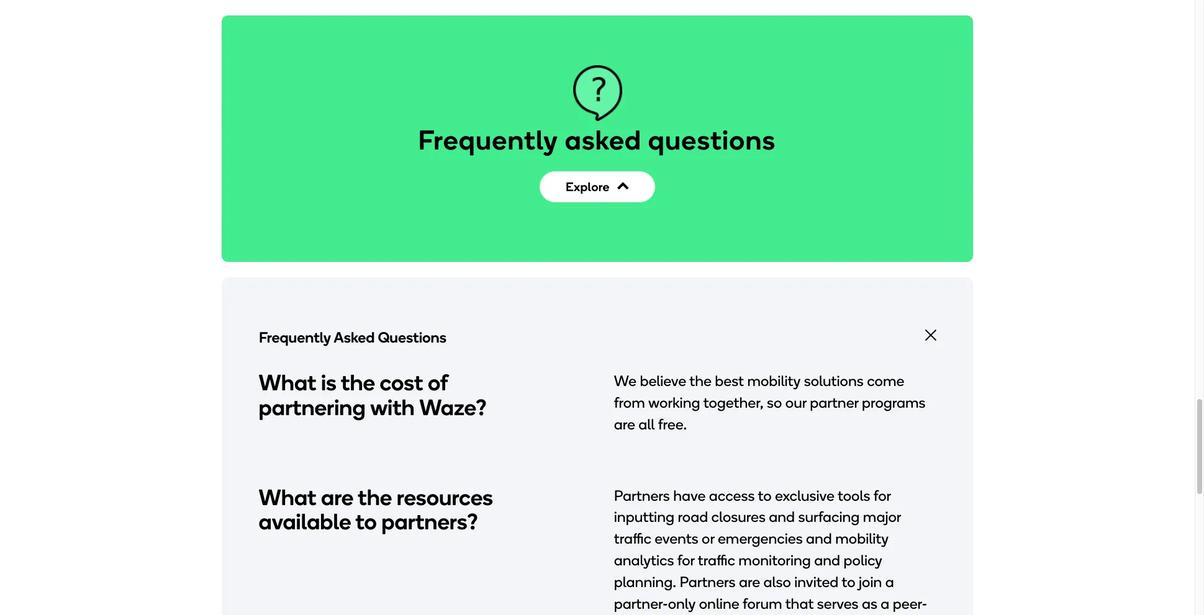 Task type: vqa. For each thing, say whether or not it's contained in the screenshot.
the to to the middle
yes



Task type: locate. For each thing, give the bounding box(es) containing it.
0 horizontal spatial traffic
[[615, 530, 652, 548]]

0 vertical spatial a
[[886, 573, 895, 591]]

partners up 'inputting'
[[615, 487, 670, 505]]

partners up online
[[680, 573, 736, 591]]

0 horizontal spatial frequently
[[259, 329, 331, 347]]

explore
[[566, 180, 609, 195]]

also
[[764, 573, 792, 591]]

for up "major"
[[874, 487, 891, 505]]

are
[[615, 415, 636, 433], [321, 484, 354, 511], [739, 573, 761, 591]]

1 horizontal spatial are
[[615, 415, 636, 433]]

the inside what are the resources available to partners?
[[358, 484, 392, 511]]

a right join
[[886, 573, 895, 591]]

1 vertical spatial frequently
[[259, 329, 331, 347]]

mobility inside we believe the best mobility solutions come from working together, so our partner programs are all free.
[[748, 372, 801, 390]]

or
[[702, 530, 715, 548]]

frequently asked questions
[[419, 124, 777, 156]]

traffic up analytics
[[615, 530, 652, 548]]

the inside what is the cost of partnering with waze?
[[341, 370, 375, 396]]

available
[[259, 509, 352, 536]]

to
[[758, 487, 772, 505], [356, 509, 377, 536], [842, 573, 856, 591]]

traffic down 'or'
[[698, 552, 736, 570]]

2 horizontal spatial to
[[842, 573, 856, 591]]

have
[[674, 487, 706, 505]]

0 vertical spatial for
[[874, 487, 891, 505]]

1 what from the top
[[259, 370, 317, 396]]

frequently for frequently asked questions
[[419, 124, 559, 156]]

policy
[[844, 552, 883, 570]]

mobility up the so on the bottom
[[748, 372, 801, 390]]

0 vertical spatial partners
[[615, 487, 670, 505]]

a
[[886, 573, 895, 591], [881, 595, 890, 613]]

0 vertical spatial mobility
[[748, 372, 801, 390]]

for down the events
[[678, 552, 695, 570]]

0 horizontal spatial to
[[356, 509, 377, 536]]

2 what from the top
[[259, 484, 317, 511]]

major
[[864, 508, 902, 526]]

and up emergencies
[[769, 508, 795, 526]]

0 vertical spatial traffic
[[615, 530, 652, 548]]

the inside we believe the best mobility solutions come from working together, so our partner programs are all free.
[[690, 372, 712, 390]]

questions
[[378, 329, 447, 347]]

0 vertical spatial to
[[758, 487, 772, 505]]

2 horizontal spatial are
[[739, 573, 761, 591]]

all
[[639, 415, 655, 433]]

resources
[[397, 484, 494, 511]]

0 vertical spatial frequently
[[419, 124, 559, 156]]

1 vertical spatial partners
[[680, 573, 736, 591]]

1 vertical spatial are
[[321, 484, 354, 511]]

1 vertical spatial for
[[678, 552, 695, 570]]

partners have access to exclusive tools for inputting road closures and surfacing major traffic events or emergencies and mobility analytics for traffic monitoring and policy planning. partners are also invited to join a partner-only online forum that serves as a 
[[615, 487, 928, 616]]

and
[[769, 508, 795, 526], [807, 530, 833, 548], [815, 552, 841, 570]]

traffic
[[615, 530, 652, 548], [698, 552, 736, 570]]

what inside what is the cost of partnering with waze?
[[259, 370, 317, 396]]

0 vertical spatial are
[[615, 415, 636, 433]]

partners
[[615, 487, 670, 505], [680, 573, 736, 591]]

mobility
[[748, 372, 801, 390], [836, 530, 889, 548]]

mobility up policy
[[836, 530, 889, 548]]

what
[[259, 370, 317, 396], [259, 484, 317, 511]]

the
[[341, 370, 375, 396], [690, 372, 712, 390], [358, 484, 392, 511]]

and up the invited
[[815, 552, 841, 570]]

1 vertical spatial mobility
[[836, 530, 889, 548]]

and down surfacing
[[807, 530, 833, 548]]

to inside what are the resources available to partners?
[[356, 509, 377, 536]]

we believe the best mobility solutions come from working together, so our partner programs are all free.
[[615, 372, 926, 433]]

0 vertical spatial what
[[259, 370, 317, 396]]

1 vertical spatial to
[[356, 509, 377, 536]]

1 horizontal spatial for
[[874, 487, 891, 505]]

0 horizontal spatial partners
[[615, 487, 670, 505]]

to right available
[[356, 509, 377, 536]]

a right as at the bottom
[[881, 595, 890, 613]]

invited
[[795, 573, 839, 591]]

to right the "access" at the bottom
[[758, 487, 772, 505]]

1 vertical spatial what
[[259, 484, 317, 511]]

partners?
[[382, 509, 479, 536]]

together,
[[704, 394, 764, 412]]

frequently
[[419, 124, 559, 156], [259, 329, 331, 347]]

monitoring
[[739, 552, 811, 570]]

of
[[428, 370, 448, 396]]

for
[[874, 487, 891, 505], [678, 552, 695, 570]]

emergencies
[[718, 530, 803, 548]]

tools
[[838, 487, 871, 505]]

1 vertical spatial and
[[807, 530, 833, 548]]

are inside what are the resources available to partners?
[[321, 484, 354, 511]]

1 horizontal spatial frequently
[[419, 124, 559, 156]]

1 vertical spatial traffic
[[698, 552, 736, 570]]

what are the resources available to partners?
[[259, 484, 494, 536]]

1 horizontal spatial mobility
[[836, 530, 889, 548]]

from
[[615, 394, 646, 412]]

0 horizontal spatial are
[[321, 484, 354, 511]]

asked
[[565, 124, 642, 156]]

2 vertical spatial to
[[842, 573, 856, 591]]

1 horizontal spatial traffic
[[698, 552, 736, 570]]

our
[[786, 394, 807, 412]]

cost
[[380, 370, 424, 396]]

exclusive
[[776, 487, 835, 505]]

to left join
[[842, 573, 856, 591]]

0 horizontal spatial for
[[678, 552, 695, 570]]

what inside what are the resources available to partners?
[[259, 484, 317, 511]]

best
[[715, 372, 744, 390]]

2 vertical spatial are
[[739, 573, 761, 591]]

0 horizontal spatial mobility
[[748, 372, 801, 390]]



Task type: describe. For each thing, give the bounding box(es) containing it.
access
[[710, 487, 755, 505]]

believe
[[640, 372, 687, 390]]

the for are
[[358, 484, 392, 511]]

road
[[678, 508, 709, 526]]

join
[[859, 573, 883, 591]]

mobility inside the partners have access to exclusive tools for inputting road closures and surfacing major traffic events or emergencies and mobility analytics for traffic monitoring and policy planning. partners are also invited to join a partner-only online forum that serves as a
[[836, 530, 889, 548]]

waze?
[[420, 394, 487, 421]]

surfacing
[[799, 508, 860, 526]]

online
[[700, 595, 740, 613]]

0 vertical spatial and
[[769, 508, 795, 526]]

working
[[649, 394, 701, 412]]

come
[[868, 372, 905, 390]]

with
[[371, 394, 415, 421]]

serves
[[818, 595, 859, 613]]

1 vertical spatial a
[[881, 595, 890, 613]]

explore link
[[540, 172, 656, 203]]

the for is
[[341, 370, 375, 396]]

events
[[655, 530, 699, 548]]

1 horizontal spatial partners
[[680, 573, 736, 591]]

so
[[768, 394, 783, 412]]

as
[[862, 595, 878, 613]]

analytics
[[615, 552, 675, 570]]

frequently for frequently asked questions
[[259, 329, 331, 347]]

solutions
[[805, 372, 864, 390]]

frequently asked questions
[[259, 329, 447, 347]]

the for believe
[[690, 372, 712, 390]]

we
[[615, 372, 637, 390]]

what is the cost of partnering with waze?
[[259, 370, 487, 421]]

1 horizontal spatial to
[[758, 487, 772, 505]]

planning.
[[615, 573, 677, 591]]

what for what is the cost of partnering with waze?
[[259, 370, 317, 396]]

what for what are the resources available to partners?
[[259, 484, 317, 511]]

asked
[[334, 329, 375, 347]]

questions
[[649, 124, 777, 156]]

inputting
[[615, 508, 675, 526]]

partner-
[[615, 595, 668, 613]]

free.
[[659, 415, 688, 433]]

are inside we believe the best mobility solutions come from working together, so our partner programs are all free.
[[615, 415, 636, 433]]

partner
[[811, 394, 859, 412]]

programs
[[863, 394, 926, 412]]

is
[[321, 370, 337, 396]]

chevron down image
[[617, 181, 629, 193]]

only
[[668, 595, 696, 613]]

2 vertical spatial and
[[815, 552, 841, 570]]

closures
[[712, 508, 766, 526]]

are inside the partners have access to exclusive tools for inputting road closures and surfacing major traffic events or emergencies and mobility analytics for traffic monitoring and policy planning. partners are also invited to join a partner-only online forum that serves as a
[[739, 573, 761, 591]]

that
[[786, 595, 814, 613]]

partnering
[[259, 394, 366, 421]]

forum
[[743, 595, 783, 613]]



